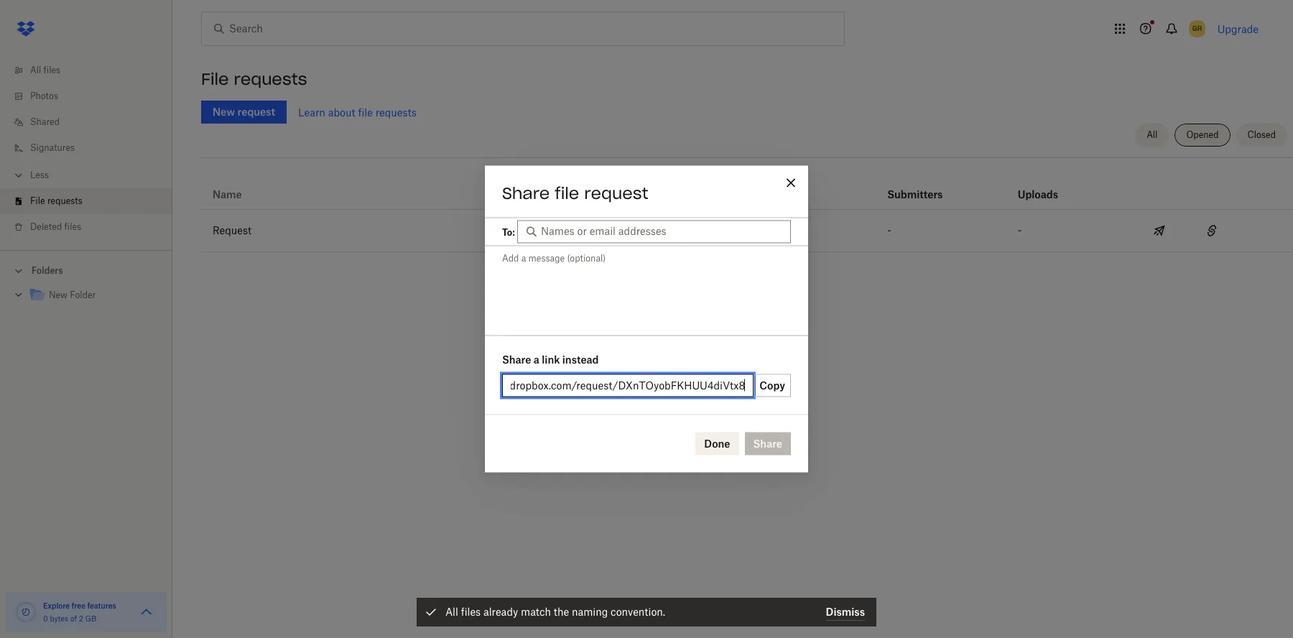 Task type: vqa. For each thing, say whether or not it's contained in the screenshot.
WEBP
no



Task type: describe. For each thing, give the bounding box(es) containing it.
copy
[[760, 379, 785, 391]]

quota usage element
[[14, 601, 37, 624]]

row containing name
[[201, 163, 1293, 210]]

files for deleted files
[[64, 221, 81, 232]]

files for all files
[[44, 65, 60, 75]]

less
[[30, 170, 49, 180]]

done
[[704, 437, 730, 449]]

naming
[[572, 606, 608, 618]]

upgrade link
[[1218, 23, 1259, 35]]

0
[[43, 614, 48, 623]]

photos link
[[11, 83, 172, 109]]

files for all files already match the naming convention.
[[461, 606, 481, 618]]

2
[[79, 614, 83, 623]]

all files link
[[11, 57, 172, 83]]

done button
[[696, 432, 739, 455]]

all for all files
[[30, 65, 41, 75]]

folder
[[70, 290, 96, 300]]

cell inside 'row'
[[1241, 210, 1293, 251]]

a
[[534, 353, 540, 365]]

deleted files
[[30, 221, 81, 232]]

Add a message (optional) text field
[[485, 246, 808, 333]]

signatures
[[30, 142, 75, 153]]

convention.
[[611, 606, 665, 618]]

request
[[213, 224, 252, 236]]

explore
[[43, 601, 70, 610]]

features
[[87, 601, 116, 610]]

about
[[328, 106, 355, 118]]

deleted files link
[[11, 214, 172, 240]]

folders button
[[0, 259, 172, 281]]

file requests inside file requests link
[[30, 195, 82, 206]]

learn about file requests link
[[298, 106, 417, 118]]

of
[[70, 614, 77, 623]]

share file request
[[502, 183, 648, 203]]

file requests link
[[11, 188, 172, 214]]

bytes
[[50, 614, 68, 623]]

created
[[496, 188, 536, 200]]

name
[[213, 188, 242, 200]]

all for all files already match the naming convention.
[[445, 606, 458, 618]]

2 horizontal spatial column header
[[1018, 169, 1075, 203]]

dropbox image
[[11, 14, 40, 43]]

new folder link
[[29, 286, 161, 305]]

0 vertical spatial file requests
[[201, 69, 307, 89]]

file inside 'list item'
[[30, 195, 45, 206]]

to:
[[502, 226, 515, 237]]

learn
[[298, 106, 325, 118]]

match
[[521, 606, 551, 618]]

share for share file request
[[502, 183, 550, 203]]

new folder
[[49, 290, 96, 300]]

photos
[[30, 91, 58, 101]]

new
[[49, 290, 68, 300]]

less image
[[11, 168, 26, 183]]

instead
[[562, 353, 599, 365]]

Contact input text field
[[541, 223, 784, 239]]

1 horizontal spatial column header
[[888, 169, 945, 203]]

closed
[[1248, 129, 1276, 140]]

free
[[72, 601, 86, 610]]



Task type: locate. For each thing, give the bounding box(es) containing it.
requests
[[234, 69, 307, 89], [376, 106, 417, 118], [47, 195, 82, 206]]

link
[[542, 353, 560, 365]]

closed button
[[1236, 124, 1288, 147]]

all left opened
[[1147, 129, 1158, 140]]

files up photos
[[44, 65, 60, 75]]

all inside button
[[1147, 129, 1158, 140]]

2 vertical spatial files
[[461, 606, 481, 618]]

requests up "learn"
[[234, 69, 307, 89]]

send email image
[[1151, 222, 1168, 239]]

0 vertical spatial all
[[30, 65, 41, 75]]

0 horizontal spatial all
[[30, 65, 41, 75]]

requests right "about"
[[376, 106, 417, 118]]

0 horizontal spatial column header
[[680, 163, 876, 209]]

share file request dialog
[[485, 166, 808, 472]]

opened
[[1187, 129, 1219, 140]]

requests up deleted files
[[47, 195, 82, 206]]

all inside alert
[[445, 606, 458, 618]]

file right "about"
[[358, 106, 373, 118]]

1 horizontal spatial files
[[64, 221, 81, 232]]

1 horizontal spatial -
[[1018, 224, 1022, 236]]

1 vertical spatial files
[[64, 221, 81, 232]]

1 horizontal spatial all
[[445, 606, 458, 618]]

all
[[30, 65, 41, 75], [1147, 129, 1158, 140], [445, 606, 458, 618]]

deleted
[[30, 221, 62, 232]]

0 horizontal spatial file
[[358, 106, 373, 118]]

11/16/2023
[[496, 224, 551, 236]]

file
[[358, 106, 373, 118], [555, 183, 579, 203]]

file requests list item
[[0, 188, 172, 214]]

already
[[484, 606, 518, 618]]

copy link image
[[1203, 222, 1221, 239]]

0 vertical spatial files
[[44, 65, 60, 75]]

1 vertical spatial all
[[1147, 129, 1158, 140]]

row containing request
[[201, 210, 1293, 252]]

0 vertical spatial file
[[358, 106, 373, 118]]

0 horizontal spatial requests
[[47, 195, 82, 206]]

copy button
[[754, 374, 791, 397]]

folders
[[32, 265, 63, 276]]

alert
[[417, 598, 877, 627]]

share up 11/16/2023
[[502, 183, 550, 203]]

1 vertical spatial file
[[555, 183, 579, 203]]

-
[[888, 224, 892, 236], [1018, 224, 1022, 236]]

dismiss button
[[826, 604, 865, 621]]

share left a
[[502, 353, 531, 365]]

1 vertical spatial file
[[30, 195, 45, 206]]

all button
[[1135, 124, 1169, 147]]

2 vertical spatial requests
[[47, 195, 82, 206]]

2 row from the top
[[201, 210, 1293, 252]]

requests inside file requests link
[[47, 195, 82, 206]]

file
[[201, 69, 229, 89], [30, 195, 45, 206]]

all left already
[[445, 606, 458, 618]]

1 vertical spatial requests
[[376, 106, 417, 118]]

0 vertical spatial file
[[201, 69, 229, 89]]

explore free features 0 bytes of 2 gb
[[43, 601, 116, 623]]

table containing name
[[201, 163, 1293, 252]]

2 horizontal spatial files
[[461, 606, 481, 618]]

files right deleted at left
[[64, 221, 81, 232]]

0 horizontal spatial file
[[30, 195, 45, 206]]

1 vertical spatial file requests
[[30, 195, 82, 206]]

1 vertical spatial share
[[502, 353, 531, 365]]

2 - from the left
[[1018, 224, 1022, 236]]

file requests
[[201, 69, 307, 89], [30, 195, 82, 206]]

all files
[[30, 65, 60, 75]]

learn about file requests
[[298, 106, 417, 118]]

0 vertical spatial share
[[502, 183, 550, 203]]

file requests up "learn"
[[201, 69, 307, 89]]

share a link instead
[[502, 353, 599, 365]]

1 horizontal spatial file
[[201, 69, 229, 89]]

Share a link instead text field
[[511, 378, 745, 393]]

1 horizontal spatial requests
[[234, 69, 307, 89]]

1 row from the top
[[201, 163, 1293, 210]]

column header
[[680, 163, 876, 209], [888, 169, 945, 203], [1018, 169, 1075, 203]]

list
[[0, 49, 172, 250]]

1 horizontal spatial file
[[555, 183, 579, 203]]

gb
[[85, 614, 96, 623]]

share
[[502, 183, 550, 203], [502, 353, 531, 365]]

files
[[44, 65, 60, 75], [64, 221, 81, 232], [461, 606, 481, 618]]

cell
[[1241, 210, 1293, 251]]

1 share from the top
[[502, 183, 550, 203]]

upgrade
[[1218, 23, 1259, 35]]

1 - from the left
[[888, 224, 892, 236]]

2 horizontal spatial requests
[[376, 106, 417, 118]]

shared link
[[11, 109, 172, 135]]

0 horizontal spatial -
[[888, 224, 892, 236]]

alert containing dismiss
[[417, 598, 877, 627]]

all files already match the naming convention.
[[445, 606, 665, 618]]

request
[[584, 183, 648, 203]]

2 vertical spatial all
[[445, 606, 458, 618]]

0 horizontal spatial file requests
[[30, 195, 82, 206]]

0 horizontal spatial files
[[44, 65, 60, 75]]

files left already
[[461, 606, 481, 618]]

signatures link
[[11, 135, 172, 161]]

all up photos
[[30, 65, 41, 75]]

file left 'request'
[[555, 183, 579, 203]]

all for all
[[1147, 129, 1158, 140]]

file inside dialog
[[555, 183, 579, 203]]

2 horizontal spatial all
[[1147, 129, 1158, 140]]

2 share from the top
[[502, 353, 531, 365]]

0 vertical spatial requests
[[234, 69, 307, 89]]

1 horizontal spatial file requests
[[201, 69, 307, 89]]

file requests up deleted files
[[30, 195, 82, 206]]

dismiss
[[826, 605, 865, 618]]

share for share a link instead
[[502, 353, 531, 365]]

the
[[554, 606, 569, 618]]

table
[[201, 163, 1293, 252]]

created button
[[496, 186, 536, 203]]

shared
[[30, 116, 60, 127]]

row
[[201, 163, 1293, 210], [201, 210, 1293, 252]]

list containing all files
[[0, 49, 172, 250]]

all inside list
[[30, 65, 41, 75]]

files inside alert
[[461, 606, 481, 618]]

opened button
[[1175, 124, 1231, 147]]



